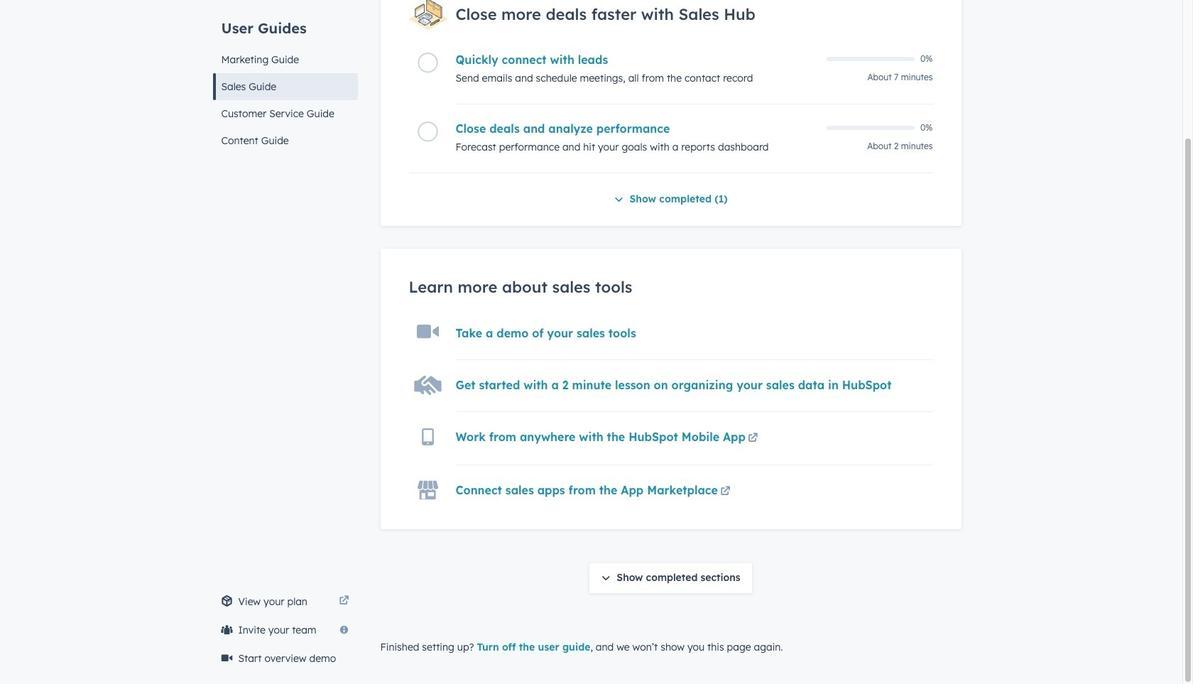 Task type: locate. For each thing, give the bounding box(es) containing it.
1 horizontal spatial link opens in a new window image
[[721, 487, 731, 497]]

1 vertical spatial link opens in a new window image
[[721, 484, 731, 501]]

1 vertical spatial link opens in a new window image
[[721, 487, 731, 497]]

2 vertical spatial link opens in a new window image
[[339, 596, 349, 607]]

0 vertical spatial link opens in a new window image
[[748, 433, 758, 444]]

0 vertical spatial link opens in a new window image
[[748, 430, 758, 448]]

2 vertical spatial link opens in a new window image
[[339, 593, 349, 610]]

link opens in a new window image
[[748, 430, 758, 448], [721, 487, 731, 497], [339, 593, 349, 610]]

link opens in a new window image
[[748, 433, 758, 444], [721, 484, 731, 501], [339, 596, 349, 607]]

user guides element
[[213, 0, 358, 154]]

2 horizontal spatial link opens in a new window image
[[748, 433, 758, 444]]

1 horizontal spatial link opens in a new window image
[[721, 484, 731, 501]]



Task type: vqa. For each thing, say whether or not it's contained in the screenshot.
User Guides element
yes



Task type: describe. For each thing, give the bounding box(es) containing it.
0 horizontal spatial link opens in a new window image
[[339, 593, 349, 610]]

2 horizontal spatial link opens in a new window image
[[748, 430, 758, 448]]

0 horizontal spatial link opens in a new window image
[[339, 596, 349, 607]]



